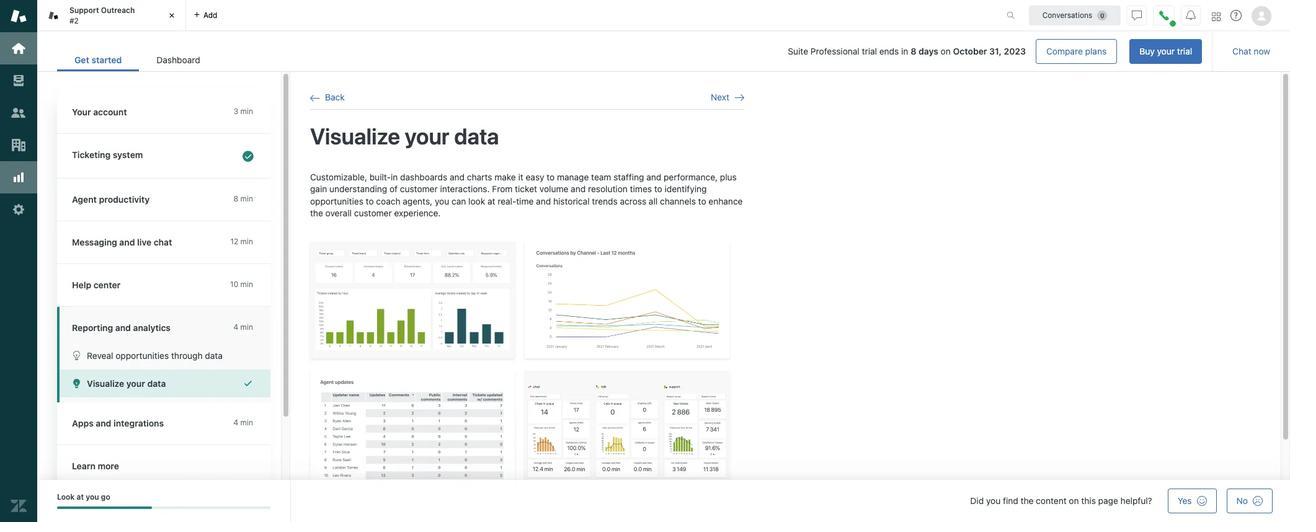 Task type: vqa. For each thing, say whether or not it's contained in the screenshot.
user.
no



Task type: describe. For each thing, give the bounding box(es) containing it.
from
[[492, 184, 513, 194]]

main element
[[0, 0, 37, 522]]

admin image
[[11, 202, 27, 218]]

can
[[452, 196, 466, 206]]

1 horizontal spatial customer
[[400, 184, 438, 194]]

4 min for integrations
[[234, 418, 253, 428]]

reveal
[[87, 351, 113, 361]]

at inside the customizable, built-in dashboards and charts make it easy to manage team staffing and performance, plus gain understanding of customer interactions. from ticket volume and resolution times to identifying opportunities to coach agents, you can look at real-time and historical trends across all channels to enhance the overall customer experience.
[[488, 196, 495, 206]]

customers image
[[11, 105, 27, 121]]

and inside heading
[[115, 323, 131, 333]]

12
[[230, 237, 238, 246]]

support
[[69, 6, 99, 15]]

manage
[[557, 172, 589, 182]]

opportunities inside the customizable, built-in dashboards and charts make it easy to manage team staffing and performance, plus gain understanding of customer interactions. from ticket volume and resolution times to identifying opportunities to coach agents, you can look at real-time and historical trends across all channels to enhance the overall customer experience.
[[310, 196, 364, 206]]

help center
[[72, 280, 121, 290]]

started
[[92, 55, 122, 65]]

3 min
[[234, 107, 253, 116]]

reporting and analytics
[[72, 323, 171, 333]]

apps and integrations
[[72, 418, 164, 429]]

zendesk products image
[[1212, 12, 1221, 21]]

apps
[[72, 418, 94, 429]]

identifying
[[665, 184, 707, 194]]

suite professional trial ends in 8 days on october 31, 2023
[[788, 46, 1026, 56]]

visualize inside the visualize your data button
[[87, 379, 124, 389]]

channels
[[660, 196, 696, 206]]

next button
[[711, 92, 745, 103]]

helpful?
[[1121, 496, 1153, 506]]

back
[[325, 92, 345, 102]]

ends
[[880, 46, 899, 56]]

reporting image
[[11, 169, 27, 186]]

min for apps and integrations
[[240, 418, 253, 428]]

chat now button
[[1223, 39, 1281, 64]]

to up all
[[654, 184, 663, 194]]

center
[[94, 280, 121, 290]]

buy your trial
[[1140, 46, 1193, 56]]

of
[[390, 184, 398, 194]]

experience.
[[394, 208, 441, 219]]

go
[[101, 493, 110, 502]]

suite
[[788, 46, 809, 56]]

no button
[[1227, 489, 1273, 514]]

section containing suite professional trial ends in
[[228, 39, 1203, 64]]

1 horizontal spatial data
[[205, 351, 223, 361]]

team performance charts help you understand agent performance and identify opportunities for coaching your team. image
[[310, 371, 515, 488]]

across
[[620, 196, 647, 206]]

visualize your data inside button
[[87, 379, 166, 389]]

visualize your data button
[[60, 370, 271, 398]]

omnichannel reporting charts let you see all the tickets created across each channel so you can understand how customers reach you. image
[[525, 242, 730, 359]]

and down volume
[[536, 196, 551, 206]]

compare plans
[[1047, 46, 1107, 56]]

charts
[[467, 172, 492, 182]]

built-
[[370, 172, 391, 182]]

support outreach #2
[[69, 6, 135, 25]]

10 min
[[230, 280, 253, 289]]

min for messaging and live chat
[[240, 237, 253, 246]]

messaging and live chat
[[72, 237, 172, 248]]

customizable,
[[310, 172, 367, 182]]

make
[[495, 172, 516, 182]]

8 min
[[234, 194, 253, 204]]

buy your trial button
[[1130, 39, 1203, 64]]

learn more button
[[57, 446, 268, 488]]

your
[[72, 107, 91, 117]]

visualize inside content-title region
[[310, 123, 400, 150]]

chat now
[[1233, 46, 1271, 56]]

coach
[[376, 196, 401, 206]]

it
[[518, 172, 524, 182]]

ticketing system button
[[57, 134, 268, 178]]

min for agent productivity
[[240, 194, 253, 204]]

conversations
[[1043, 10, 1093, 20]]

button displays agent's chat status as invisible. image
[[1132, 10, 1142, 20]]

1 vertical spatial 8
[[234, 194, 238, 204]]

yes button
[[1168, 489, 1217, 514]]

real-
[[498, 196, 516, 206]]

1 vertical spatial customer
[[354, 208, 392, 219]]

4 min for analytics
[[234, 323, 253, 332]]

staffing
[[614, 172, 644, 182]]

2 vertical spatial your
[[126, 379, 145, 389]]

2 horizontal spatial you
[[987, 496, 1001, 506]]

gain
[[310, 184, 327, 194]]

1 vertical spatial at
[[77, 493, 84, 502]]

12 min
[[230, 237, 253, 246]]

plans
[[1086, 46, 1107, 56]]

interactions.
[[440, 184, 490, 194]]

all
[[649, 196, 658, 206]]

footer containing did you find the content on this page helpful?
[[37, 480, 1291, 522]]

zendesk support image
[[11, 8, 27, 24]]

add
[[204, 10, 217, 20]]

min for reporting and analytics
[[240, 323, 253, 332]]

to down understanding
[[366, 196, 374, 206]]

min for help center
[[240, 280, 253, 289]]

close image
[[166, 9, 178, 22]]

4 for reporting and analytics
[[234, 323, 238, 332]]

customizable, built-in dashboards and charts make it easy to manage team staffing and performance, plus gain understanding of customer interactions. from ticket volume and resolution times to identifying opportunities to coach agents, you can look at real-time and historical trends across all channels to enhance the overall customer experience.
[[310, 172, 743, 219]]

ticketing
[[72, 150, 111, 160]]

and up times
[[647, 172, 662, 182]]

team
[[591, 172, 611, 182]]

min for your account
[[240, 107, 253, 116]]

productivity
[[99, 194, 150, 205]]

tabs tab list
[[37, 0, 994, 31]]

compare plans button
[[1036, 39, 1118, 64]]

4 for apps and integrations
[[234, 418, 238, 428]]

2023
[[1004, 46, 1026, 56]]

more
[[98, 461, 119, 472]]

overall
[[326, 208, 352, 219]]

plus
[[720, 172, 737, 182]]

8 inside section
[[911, 46, 917, 56]]

your for buy your trial button
[[1158, 46, 1175, 56]]

October 31, 2023 text field
[[953, 46, 1026, 56]]

did you find the content on this page helpful?
[[971, 496, 1153, 506]]



Task type: locate. For each thing, give the bounding box(es) containing it.
content-title region
[[310, 122, 745, 151]]

chat
[[1233, 46, 1252, 56]]

0 horizontal spatial visualize
[[87, 379, 124, 389]]

get help image
[[1231, 10, 1242, 21]]

2 horizontal spatial your
[[1158, 46, 1175, 56]]

find
[[1003, 496, 1019, 506]]

this
[[1082, 496, 1096, 506]]

on left this
[[1069, 496, 1079, 506]]

opportunities
[[310, 196, 364, 206], [116, 351, 169, 361]]

1 vertical spatial data
[[205, 351, 223, 361]]

resolution
[[588, 184, 628, 194]]

dashboard tab
[[139, 48, 218, 71]]

ticket
[[515, 184, 537, 194]]

8 left the days
[[911, 46, 917, 56]]

progress-bar progress bar
[[57, 507, 271, 510]]

#2
[[69, 16, 79, 25]]

1 vertical spatial visualize
[[87, 379, 124, 389]]

4
[[234, 323, 238, 332], [234, 418, 238, 428]]

get started image
[[11, 40, 27, 56]]

1 min from the top
[[240, 107, 253, 116]]

1 horizontal spatial visualize
[[310, 123, 400, 150]]

1 horizontal spatial your
[[405, 123, 450, 150]]

the left overall
[[310, 208, 323, 219]]

tab containing support outreach
[[37, 0, 186, 31]]

0 vertical spatial data
[[454, 123, 499, 150]]

the right find
[[1021, 496, 1034, 506]]

agents,
[[403, 196, 433, 206]]

data up the "charts"
[[454, 123, 499, 150]]

5 min from the top
[[240, 323, 253, 332]]

to up volume
[[547, 172, 555, 182]]

professional
[[811, 46, 860, 56]]

volume
[[540, 184, 569, 194]]

and left live
[[119, 237, 135, 248]]

visualize your data down reveal
[[87, 379, 166, 389]]

opportunities inside button
[[116, 351, 169, 361]]

enhance
[[709, 196, 743, 206]]

0 horizontal spatial on
[[941, 46, 951, 56]]

0 horizontal spatial in
[[391, 172, 398, 182]]

back button
[[310, 92, 345, 103]]

min
[[240, 107, 253, 116], [240, 194, 253, 204], [240, 237, 253, 246], [240, 280, 253, 289], [240, 323, 253, 332], [240, 418, 253, 428]]

customer up the agents,
[[400, 184, 438, 194]]

reveal opportunities through data button
[[60, 342, 271, 370]]

messaging
[[72, 237, 117, 248]]

data
[[454, 123, 499, 150], [205, 351, 223, 361], [147, 379, 166, 389]]

you left the go
[[86, 493, 99, 502]]

0 horizontal spatial opportunities
[[116, 351, 169, 361]]

1 horizontal spatial at
[[488, 196, 495, 206]]

tab
[[37, 0, 186, 31]]

the
[[310, 208, 323, 219], [1021, 496, 1034, 506]]

october
[[953, 46, 988, 56]]

1 vertical spatial the
[[1021, 496, 1034, 506]]

0 horizontal spatial visualize your data
[[87, 379, 166, 389]]

your inside content-title region
[[405, 123, 450, 150]]

integrations
[[114, 418, 164, 429]]

your
[[1158, 46, 1175, 56], [405, 123, 450, 150], [126, 379, 145, 389]]

2 horizontal spatial data
[[454, 123, 499, 150]]

data inside content-title region
[[454, 123, 499, 150]]

live
[[137, 237, 151, 248]]

you left can
[[435, 196, 449, 206]]

0 vertical spatial visualize
[[310, 123, 400, 150]]

0 vertical spatial the
[[310, 208, 323, 219]]

live team dashboard gives real-time visibility across all your channels and helps you balance staffing in the moment. image
[[525, 371, 730, 488]]

10
[[230, 280, 238, 289]]

time
[[516, 196, 534, 206]]

get started
[[74, 55, 122, 65]]

0 horizontal spatial 8
[[234, 194, 238, 204]]

support dashboard gives key insights about your ticket volumes, busiest times, and how efficiently agents solve them. image
[[310, 242, 515, 359]]

and
[[450, 172, 465, 182], [647, 172, 662, 182], [571, 184, 586, 194], [536, 196, 551, 206], [119, 237, 135, 248], [115, 323, 131, 333], [96, 418, 111, 429]]

0 vertical spatial in
[[902, 46, 909, 56]]

in right ends
[[902, 46, 909, 56]]

section
[[228, 39, 1203, 64]]

0 vertical spatial customer
[[400, 184, 438, 194]]

on inside section
[[941, 46, 951, 56]]

help
[[72, 280, 91, 290]]

visualize your data
[[310, 123, 499, 150], [87, 379, 166, 389]]

0 vertical spatial 8
[[911, 46, 917, 56]]

look
[[57, 493, 75, 502]]

0 horizontal spatial data
[[147, 379, 166, 389]]

1 vertical spatial visualize your data
[[87, 379, 166, 389]]

trial for professional
[[862, 46, 877, 56]]

1 horizontal spatial you
[[435, 196, 449, 206]]

0 horizontal spatial trial
[[862, 46, 877, 56]]

easy
[[526, 172, 544, 182]]

2 min from the top
[[240, 194, 253, 204]]

0 horizontal spatial your
[[126, 379, 145, 389]]

trial left ends
[[862, 46, 877, 56]]

in
[[902, 46, 909, 56], [391, 172, 398, 182]]

and right 'apps'
[[96, 418, 111, 429]]

1 vertical spatial your
[[405, 123, 450, 150]]

visualize your data up dashboards
[[310, 123, 499, 150]]

no
[[1237, 496, 1248, 506]]

trial
[[862, 46, 877, 56], [1178, 46, 1193, 56]]

dashboards
[[400, 172, 447, 182]]

customer
[[400, 184, 438, 194], [354, 208, 392, 219]]

look at you go
[[57, 493, 110, 502]]

and up interactions.
[[450, 172, 465, 182]]

days
[[919, 46, 939, 56]]

1 vertical spatial on
[[1069, 496, 1079, 506]]

opportunities up overall
[[310, 196, 364, 206]]

1 trial from the left
[[862, 46, 877, 56]]

tab list
[[57, 48, 218, 71]]

1 4 from the top
[[234, 323, 238, 332]]

1 vertical spatial 4
[[234, 418, 238, 428]]

1 horizontal spatial 8
[[911, 46, 917, 56]]

organizations image
[[11, 137, 27, 153]]

and left analytics
[[115, 323, 131, 333]]

chat
[[154, 237, 172, 248]]

8
[[911, 46, 917, 56], [234, 194, 238, 204]]

account
[[93, 107, 127, 117]]

analytics
[[133, 323, 171, 333]]

trial for your
[[1178, 46, 1193, 56]]

1 vertical spatial 4 min
[[234, 418, 253, 428]]

zendesk image
[[11, 498, 27, 514]]

opportunities down analytics
[[116, 351, 169, 361]]

0 vertical spatial at
[[488, 196, 495, 206]]

your account
[[72, 107, 127, 117]]

reveal opportunities through data
[[87, 351, 223, 361]]

4 min
[[234, 323, 253, 332], [234, 418, 253, 428]]

your right buy
[[1158, 46, 1175, 56]]

on right the days
[[941, 46, 951, 56]]

0 vertical spatial your
[[1158, 46, 1175, 56]]

ticketing system
[[72, 150, 143, 160]]

system
[[113, 150, 143, 160]]

0 vertical spatial on
[[941, 46, 951, 56]]

in up the of
[[391, 172, 398, 182]]

dashboard
[[157, 55, 200, 65]]

0 vertical spatial visualize your data
[[310, 123, 499, 150]]

customizable, built-in dashboards and charts make it easy to manage team staffing and performance, plus gain understanding of customer interactions. from ticket volume and resolution times to identifying opportunities to coach agents, you can look at real-time and historical trends across all channels to enhance the overall customer experience. region
[[310, 171, 745, 503]]

outreach
[[101, 6, 135, 15]]

0 vertical spatial opportunities
[[310, 196, 364, 206]]

agent
[[72, 194, 97, 205]]

in inside the customizable, built-in dashboards and charts make it easy to manage team staffing and performance, plus gain understanding of customer interactions. from ticket volume and resolution times to identifying opportunities to coach agents, you can look at real-time and historical trends across all channels to enhance the overall customer experience.
[[391, 172, 398, 182]]

agent productivity
[[72, 194, 150, 205]]

1 horizontal spatial on
[[1069, 496, 1079, 506]]

0 horizontal spatial you
[[86, 493, 99, 502]]

next
[[711, 92, 730, 102]]

look
[[469, 196, 485, 206]]

1 horizontal spatial visualize your data
[[310, 123, 499, 150]]

get
[[74, 55, 89, 65]]

4 inside reporting and analytics heading
[[234, 323, 238, 332]]

1 horizontal spatial in
[[902, 46, 909, 56]]

customer down coach
[[354, 208, 392, 219]]

reporting and analytics heading
[[57, 307, 271, 342]]

visualize your data inside content-title region
[[310, 123, 499, 150]]

understanding
[[330, 184, 387, 194]]

1 4 min from the top
[[234, 323, 253, 332]]

add button
[[186, 0, 225, 30]]

3 min from the top
[[240, 237, 253, 246]]

notifications image
[[1186, 10, 1196, 20]]

0 horizontal spatial customer
[[354, 208, 392, 219]]

compare
[[1047, 46, 1083, 56]]

1 horizontal spatial trial
[[1178, 46, 1193, 56]]

2 vertical spatial data
[[147, 379, 166, 389]]

historical
[[553, 196, 590, 206]]

you
[[435, 196, 449, 206], [86, 493, 99, 502], [987, 496, 1001, 506]]

performance,
[[664, 172, 718, 182]]

the inside footer
[[1021, 496, 1034, 506]]

data right through
[[205, 351, 223, 361]]

min inside reporting and analytics heading
[[240, 323, 253, 332]]

2 trial from the left
[[1178, 46, 1193, 56]]

the inside the customizable, built-in dashboards and charts make it easy to manage team staffing and performance, plus gain understanding of customer interactions. from ticket volume and resolution times to identifying opportunities to coach agents, you can look at real-time and historical trends across all channels to enhance the overall customer experience.
[[310, 208, 323, 219]]

0 horizontal spatial the
[[310, 208, 323, 219]]

0 horizontal spatial at
[[77, 493, 84, 502]]

data down reveal opportunities through data
[[147, 379, 166, 389]]

4 min from the top
[[240, 280, 253, 289]]

buy
[[1140, 46, 1155, 56]]

did
[[971, 496, 984, 506]]

times
[[630, 184, 652, 194]]

visualize down reveal
[[87, 379, 124, 389]]

your inside section
[[1158, 46, 1175, 56]]

trial down notifications image on the top of the page
[[1178, 46, 1193, 56]]

4 min inside reporting and analytics heading
[[234, 323, 253, 332]]

views image
[[11, 73, 27, 89]]

0 vertical spatial 4
[[234, 323, 238, 332]]

you right did
[[987, 496, 1001, 506]]

your for content-title region
[[405, 123, 450, 150]]

31,
[[990, 46, 1002, 56]]

in inside section
[[902, 46, 909, 56]]

reporting
[[72, 323, 113, 333]]

1 vertical spatial opportunities
[[116, 351, 169, 361]]

8 up 12
[[234, 194, 238, 204]]

2 4 min from the top
[[234, 418, 253, 428]]

1 horizontal spatial the
[[1021, 496, 1034, 506]]

0 vertical spatial 4 min
[[234, 323, 253, 332]]

to down identifying
[[698, 196, 707, 206]]

content
[[1036, 496, 1067, 506]]

your up dashboards
[[405, 123, 450, 150]]

2 4 from the top
[[234, 418, 238, 428]]

6 min from the top
[[240, 418, 253, 428]]

footer
[[37, 480, 1291, 522]]

and down manage
[[571, 184, 586, 194]]

progress bar image
[[57, 507, 152, 510]]

you inside the customizable, built-in dashboards and charts make it easy to manage team staffing and performance, plus gain understanding of customer interactions. from ticket volume and resolution times to identifying opportunities to coach agents, you can look at real-time and historical trends across all channels to enhance the overall customer experience.
[[435, 196, 449, 206]]

1 horizontal spatial opportunities
[[310, 196, 364, 206]]

visualize
[[310, 123, 400, 150], [87, 379, 124, 389]]

trial inside button
[[1178, 46, 1193, 56]]

tab list containing get started
[[57, 48, 218, 71]]

1 vertical spatial in
[[391, 172, 398, 182]]

your down reveal opportunities through data
[[126, 379, 145, 389]]

visualize up customizable,
[[310, 123, 400, 150]]



